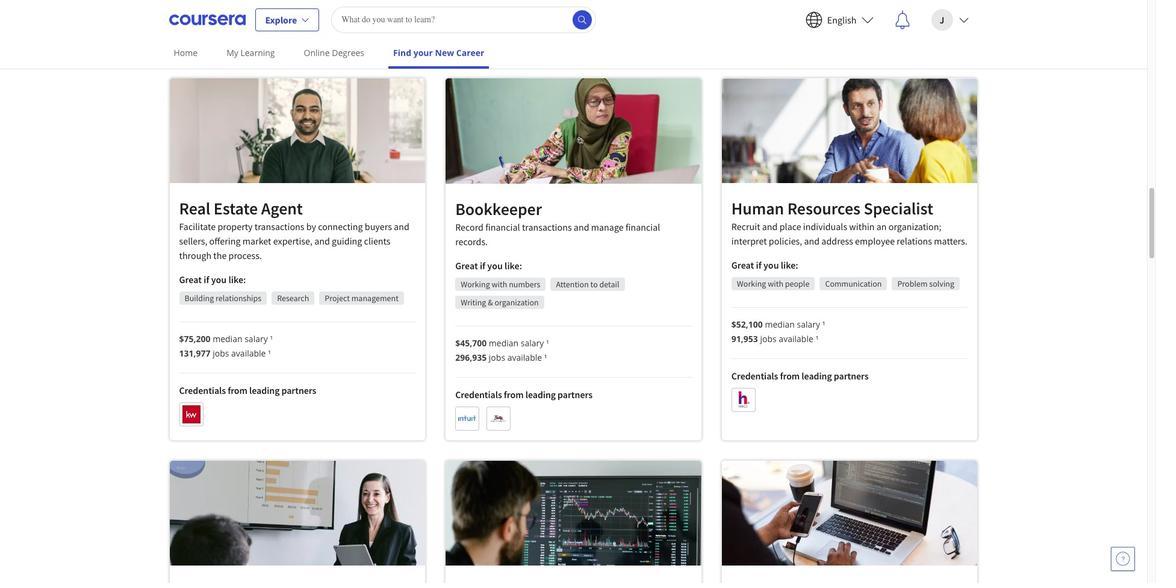 Task type: locate. For each thing, give the bounding box(es) containing it.
median for resources
[[766, 319, 795, 330]]

data analyst image
[[170, 461, 426, 566]]

salary for record
[[521, 337, 544, 349]]

by
[[307, 220, 316, 232]]

jobs right 91,953
[[761, 333, 777, 345]]

transactions
[[255, 220, 305, 232], [522, 221, 572, 233]]

my
[[227, 47, 239, 58]]

salary inside $45,700 median salary ¹ 296,935 jobs available ¹
[[521, 337, 544, 349]]

salary down relationships
[[245, 333, 268, 345]]

1 horizontal spatial salary
[[521, 337, 544, 349]]

salary down organization
[[521, 337, 544, 349]]

if for record
[[480, 260, 486, 272]]

2 horizontal spatial great if you like:
[[732, 259, 799, 271]]

0 horizontal spatial median
[[213, 333, 243, 345]]

from inside credentials from leading partners button
[[504, 6, 524, 18]]

if up "working with numbers"
[[480, 260, 486, 272]]

from for real estate agent
[[228, 384, 248, 396]]

credentials down 91,953
[[732, 370, 779, 382]]

like: for estate
[[229, 273, 246, 285]]

working up the $52,100
[[737, 278, 767, 289]]

you up "working with numbers"
[[488, 260, 503, 272]]

data scientist image
[[446, 461, 702, 566]]

credentials for bookkeeper
[[456, 389, 502, 401]]

salary inside $75,200 median salary ¹ 131,977 jobs available ¹
[[245, 333, 268, 345]]

2 horizontal spatial like:
[[781, 259, 799, 271]]

working
[[737, 278, 767, 289], [461, 279, 490, 290]]

salary inside $52,100 median salary ¹ 91,953 jobs available ¹
[[798, 319, 821, 330]]

and inside the bookkeeper record financial transactions and manage financial records.
[[574, 221, 590, 233]]

partners for real estate agent
[[282, 384, 317, 396]]

jobs right the 296,935
[[489, 352, 506, 363]]

0 horizontal spatial financial
[[486, 221, 520, 233]]

jobs
[[761, 333, 777, 345], [213, 348, 229, 359], [489, 352, 506, 363]]

explore
[[265, 14, 297, 26]]

buyers
[[365, 220, 392, 232]]

credentials down 131,977
[[179, 384, 226, 396]]

0 horizontal spatial salary
[[245, 333, 268, 345]]

available inside $52,100 median salary ¹ 91,953 jobs available ¹
[[779, 333, 814, 345]]

1 horizontal spatial great
[[456, 260, 478, 272]]

great if you like: for estate
[[179, 273, 246, 285]]

financial down bookkeeper
[[486, 221, 520, 233]]

2 horizontal spatial median
[[766, 319, 795, 330]]

english button
[[797, 0, 884, 39]]

policies,
[[769, 235, 803, 247]]

1 horizontal spatial available
[[508, 352, 542, 363]]

working with people
[[737, 278, 810, 289]]

you up building relationships
[[211, 273, 227, 285]]

numbers
[[509, 279, 541, 290]]

and left manage
[[574, 221, 590, 233]]

available inside $45,700 median salary ¹ 296,935 jobs available ¹
[[508, 352, 542, 363]]

1 horizontal spatial like:
[[505, 260, 523, 272]]

What do you want to learn? text field
[[332, 6, 597, 33]]

1 horizontal spatial working
[[737, 278, 767, 289]]

partners for human resources specialist
[[834, 370, 869, 382]]

with for resources
[[768, 278, 784, 289]]

1 horizontal spatial financial
[[626, 221, 661, 233]]

if up the building
[[204, 273, 209, 285]]

0 horizontal spatial with
[[492, 279, 508, 290]]

financial
[[486, 221, 520, 233], [626, 221, 661, 233]]

financial right manage
[[626, 221, 661, 233]]

credentials for human resources specialist
[[732, 370, 779, 382]]

if
[[757, 259, 762, 271], [480, 260, 486, 272], [204, 273, 209, 285]]

0 horizontal spatial great
[[179, 273, 202, 285]]

available right 131,977
[[231, 348, 266, 359]]

if up working with people
[[757, 259, 762, 271]]

like: for resources
[[781, 259, 799, 271]]

working up writing
[[461, 279, 490, 290]]

real
[[179, 198, 210, 219]]

you for record
[[488, 260, 503, 272]]

leading for real estate agent
[[249, 384, 280, 396]]

credentials for real estate agent
[[179, 384, 226, 396]]

like: up 'people'
[[781, 259, 799, 271]]

available right 91,953
[[779, 333, 814, 345]]

transactions down bookkeeper
[[522, 221, 572, 233]]

jobs for resources
[[761, 333, 777, 345]]

leading for human resources specialist
[[802, 370, 833, 382]]

relations
[[897, 235, 933, 247]]

leading
[[526, 6, 556, 18], [802, 370, 833, 382], [249, 384, 280, 396], [526, 389, 556, 401]]

0 horizontal spatial if
[[204, 273, 209, 285]]

jobs inside $75,200 median salary ¹ 131,977 jobs available ¹
[[213, 348, 229, 359]]

expertise,
[[273, 235, 313, 247]]

&
[[488, 297, 493, 308]]

specialist
[[864, 198, 934, 219]]

partners for bookkeeper
[[558, 389, 593, 401]]

median for estate
[[213, 333, 243, 345]]

1 horizontal spatial with
[[768, 278, 784, 289]]

available for resources
[[779, 333, 814, 345]]

available
[[779, 333, 814, 345], [231, 348, 266, 359], [508, 352, 542, 363]]

great if you like:
[[732, 259, 799, 271], [456, 260, 523, 272], [179, 273, 246, 285]]

0 horizontal spatial like:
[[229, 273, 246, 285]]

project
[[325, 293, 350, 304]]

jobs for estate
[[213, 348, 229, 359]]

credentials from leading partners
[[456, 6, 593, 18], [732, 370, 869, 382], [179, 384, 317, 396], [456, 389, 593, 401]]

available inside $75,200 median salary ¹ 131,977 jobs available ¹
[[231, 348, 266, 359]]

1 horizontal spatial if
[[480, 260, 486, 272]]

salary for resources
[[798, 319, 821, 330]]

2 financial from the left
[[626, 221, 661, 233]]

and down "individuals"
[[805, 235, 820, 247]]

2 horizontal spatial jobs
[[761, 333, 777, 345]]

coursera image
[[169, 10, 246, 29]]

salary down 'people'
[[798, 319, 821, 330]]

transactions down agent
[[255, 220, 305, 232]]

¹
[[823, 319, 826, 330], [270, 333, 273, 345], [816, 333, 819, 345], [547, 337, 550, 349], [268, 348, 271, 359], [545, 352, 548, 363]]

you for resources
[[764, 259, 779, 271]]

2 horizontal spatial great
[[732, 259, 755, 271]]

you up working with people
[[764, 259, 779, 271]]

0 horizontal spatial jobs
[[213, 348, 229, 359]]

median inside $45,700 median salary ¹ 296,935 jobs available ¹
[[489, 337, 519, 349]]

you
[[764, 259, 779, 271], [488, 260, 503, 272], [211, 273, 227, 285]]

learning
[[241, 47, 275, 58]]

great for human resources specialist
[[732, 259, 755, 271]]

partners inside credentials from leading partners button
[[558, 6, 593, 18]]

great up the building
[[179, 273, 202, 285]]

great if you like: up building relationships
[[179, 273, 246, 285]]

2 horizontal spatial you
[[764, 259, 779, 271]]

1 horizontal spatial great if you like:
[[456, 260, 523, 272]]

partners
[[558, 6, 593, 18], [834, 370, 869, 382], [282, 384, 317, 396], [558, 389, 593, 401]]

like:
[[781, 259, 799, 271], [505, 260, 523, 272], [229, 273, 246, 285]]

salary
[[798, 319, 821, 330], [245, 333, 268, 345], [521, 337, 544, 349]]

credentials from leading partners inside button
[[456, 6, 593, 18]]

english
[[828, 14, 857, 26]]

leading inside button
[[526, 6, 556, 18]]

to
[[591, 279, 598, 290]]

credentials down the 296,935
[[456, 389, 502, 401]]

2 horizontal spatial if
[[757, 259, 762, 271]]

credentials from leading partners for real estate agent
[[179, 384, 317, 396]]

median inside $75,200 median salary ¹ 131,977 jobs available ¹
[[213, 333, 243, 345]]

like: for record
[[505, 260, 523, 272]]

1 horizontal spatial median
[[489, 337, 519, 349]]

median inside $52,100 median salary ¹ 91,953 jobs available ¹
[[766, 319, 795, 330]]

with left 'people'
[[768, 278, 784, 289]]

median
[[766, 319, 795, 330], [213, 333, 243, 345], [489, 337, 519, 349]]

place
[[780, 220, 802, 232]]

human resources specialist recruit and place individuals within an organization; interpret policies, and address employee relations matters.
[[732, 198, 968, 247]]

great
[[732, 259, 755, 271], [456, 260, 478, 272], [179, 273, 202, 285]]

jobs inside $52,100 median salary ¹ 91,953 jobs available ¹
[[761, 333, 777, 345]]

1 horizontal spatial jobs
[[489, 352, 506, 363]]

credentials up career
[[456, 6, 502, 18]]

organization
[[495, 297, 539, 308]]

0 horizontal spatial available
[[231, 348, 266, 359]]

employee
[[856, 235, 896, 247]]

jobs right 131,977
[[213, 348, 229, 359]]

jobs for record
[[489, 352, 506, 363]]

credentials from leading partners for human resources specialist
[[732, 370, 869, 382]]

2 horizontal spatial salary
[[798, 319, 821, 330]]

median right $45,700
[[489, 337, 519, 349]]

great down interpret
[[732, 259, 755, 271]]

0 horizontal spatial transactions
[[255, 220, 305, 232]]

great if you like: up working with people
[[732, 259, 799, 271]]

communication
[[826, 278, 882, 289]]

writing & organization
[[461, 297, 539, 308]]

$75,200
[[179, 333, 211, 345]]

great down records.
[[456, 260, 478, 272]]

transactions inside the bookkeeper record financial transactions and manage financial records.
[[522, 221, 572, 233]]

and left place
[[763, 220, 778, 232]]

from
[[504, 6, 524, 18], [781, 370, 800, 382], [228, 384, 248, 396], [504, 389, 524, 401]]

research
[[277, 293, 309, 304]]

record
[[456, 221, 484, 233]]

clients
[[364, 235, 391, 247]]

great if you like: up "working with numbers"
[[456, 260, 523, 272]]

and
[[394, 220, 410, 232], [763, 220, 778, 232], [574, 221, 590, 233], [315, 235, 330, 247], [805, 235, 820, 247]]

property
[[218, 220, 253, 232]]

like: up numbers
[[505, 260, 523, 272]]

with
[[768, 278, 784, 289], [492, 279, 508, 290]]

like: up relationships
[[229, 273, 246, 285]]

2 horizontal spatial available
[[779, 333, 814, 345]]

credentials from leading partners for bookkeeper
[[456, 389, 593, 401]]

records.
[[456, 235, 488, 247]]

facilitate
[[179, 220, 216, 232]]

1 horizontal spatial you
[[488, 260, 503, 272]]

find your new career link
[[389, 39, 490, 69]]

within
[[850, 220, 875, 232]]

median right $75,200 at the left
[[213, 333, 243, 345]]

None search field
[[332, 6, 597, 33]]

with up writing & organization
[[492, 279, 508, 290]]

$45,700
[[456, 337, 487, 349]]

available right the 296,935
[[508, 352, 542, 363]]

median right the $52,100
[[766, 319, 795, 330]]

1 horizontal spatial transactions
[[522, 221, 572, 233]]

0 horizontal spatial you
[[211, 273, 227, 285]]

0 horizontal spatial working
[[461, 279, 490, 290]]

0 horizontal spatial great if you like:
[[179, 273, 246, 285]]

jobs inside $45,700 median salary ¹ 296,935 jobs available ¹
[[489, 352, 506, 363]]

online degrees link
[[299, 39, 369, 66]]



Task type: vqa. For each thing, say whether or not it's contained in the screenshot.
the numbers
yes



Task type: describe. For each thing, give the bounding box(es) containing it.
$52,100 median salary ¹ 91,953 jobs available ¹
[[732, 319, 826, 345]]

working for resources
[[737, 278, 767, 289]]

matters.
[[935, 235, 968, 247]]

your
[[414, 47, 433, 58]]

working with numbers
[[461, 279, 541, 290]]

my learning link
[[222, 39, 280, 66]]

agent
[[261, 198, 303, 219]]

address
[[822, 235, 854, 247]]

attention to detail
[[556, 279, 620, 290]]

credentials inside credentials from leading partners button
[[456, 6, 502, 18]]

1 financial from the left
[[486, 221, 520, 233]]

credentials from leading partners button
[[445, 0, 703, 58]]

building
[[185, 293, 214, 304]]

working for record
[[461, 279, 490, 290]]

attention
[[556, 279, 589, 290]]

new
[[435, 47, 454, 58]]

if for resources
[[757, 259, 762, 271]]

j
[[940, 14, 945, 26]]

$75,200 median salary ¹ 131,977 jobs available ¹
[[179, 333, 273, 359]]

problem
[[898, 278, 928, 289]]

solving
[[930, 278, 955, 289]]

connecting
[[318, 220, 363, 232]]

writing
[[461, 297, 487, 308]]

leading for bookkeeper
[[526, 389, 556, 401]]

find your new career
[[394, 47, 485, 58]]

296,935
[[456, 352, 487, 363]]

from for human resources specialist
[[781, 370, 800, 382]]

my learning
[[227, 47, 275, 58]]

median for record
[[489, 337, 519, 349]]

transactions inside the real estate agent facilitate property transactions by connecting buyers and sellers, offering market expertise, and guiding clients through the process.
[[255, 220, 305, 232]]

if for estate
[[204, 273, 209, 285]]

organization;
[[889, 220, 942, 232]]

91,953
[[732, 333, 759, 345]]

guiding
[[332, 235, 362, 247]]

career
[[457, 47, 485, 58]]

relationships
[[216, 293, 262, 304]]

recruit
[[732, 220, 761, 232]]

available for record
[[508, 352, 542, 363]]

online degrees
[[304, 47, 365, 58]]

from for bookkeeper
[[504, 389, 524, 401]]

interpret
[[732, 235, 767, 247]]

detail
[[600, 279, 620, 290]]

great for real estate agent
[[179, 273, 202, 285]]

great if you like: for record
[[456, 260, 523, 272]]

great if you like: for resources
[[732, 259, 799, 271]]

people
[[786, 278, 810, 289]]

through
[[179, 249, 212, 261]]

degrees
[[332, 47, 365, 58]]

great for bookkeeper
[[456, 260, 478, 272]]

building relationships
[[185, 293, 262, 304]]

help center image
[[1117, 552, 1131, 566]]

and right buyers
[[394, 220, 410, 232]]

home link
[[169, 39, 203, 66]]

estate
[[214, 198, 258, 219]]

the
[[214, 249, 227, 261]]

individuals
[[804, 220, 848, 232]]

find
[[394, 47, 412, 58]]

an
[[877, 220, 887, 232]]

offering
[[209, 235, 241, 247]]

and down by
[[315, 235, 330, 247]]

with for record
[[492, 279, 508, 290]]

market
[[243, 235, 271, 247]]

real estate agent facilitate property transactions by connecting buyers and sellers, offering market expertise, and guiding clients through the process.
[[179, 198, 410, 261]]

manage
[[592, 221, 624, 233]]

home
[[174, 47, 198, 58]]

bookkeeper record financial transactions and manage financial records.
[[456, 198, 661, 247]]

human
[[732, 198, 785, 219]]

$52,100
[[732, 319, 763, 330]]

$45,700 median salary ¹ 296,935 jobs available ¹
[[456, 337, 550, 363]]

project management
[[325, 293, 399, 304]]

problem solving
[[898, 278, 955, 289]]

salary for estate
[[245, 333, 268, 345]]

bookkeeper image
[[446, 78, 702, 184]]

j button
[[922, 0, 979, 39]]

available for estate
[[231, 348, 266, 359]]

sellers,
[[179, 235, 208, 247]]

you for estate
[[211, 273, 227, 285]]

explore button
[[255, 8, 319, 31]]

131,977
[[179, 348, 211, 359]]

bookkeeper
[[456, 198, 542, 220]]

process.
[[229, 249, 262, 261]]

online
[[304, 47, 330, 58]]

management
[[352, 293, 399, 304]]

resources
[[788, 198, 861, 219]]



